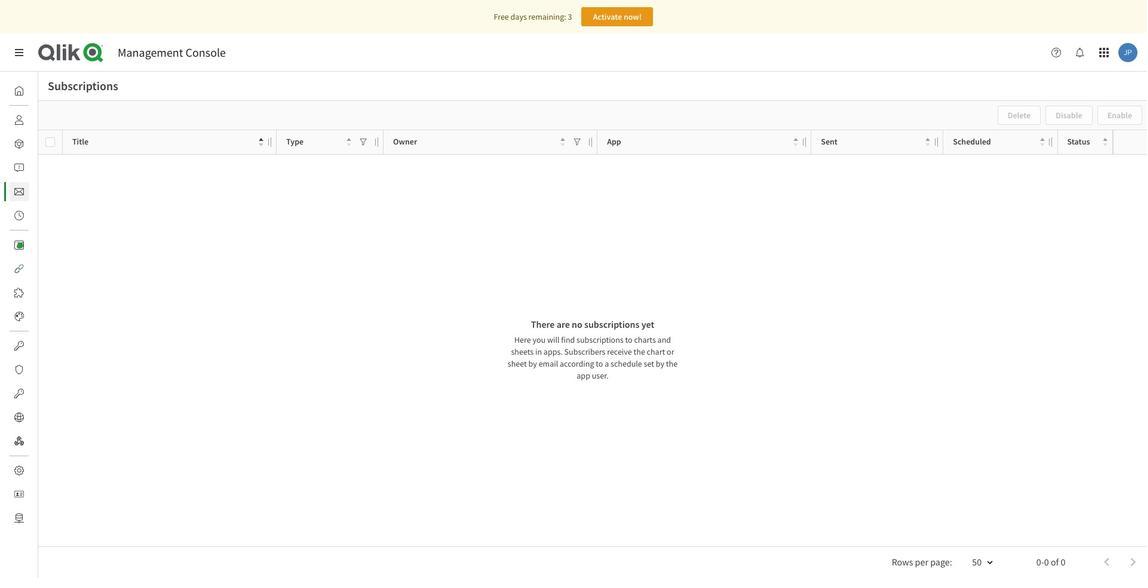 Task type: locate. For each thing, give the bounding box(es) containing it.
0 vertical spatial to
[[625, 335, 633, 345]]

days
[[511, 11, 527, 22]]

management console
[[118, 45, 226, 60]]

subscriptions up subscribers
[[577, 335, 624, 345]]

james peterson image
[[1119, 43, 1138, 62]]

owner
[[393, 136, 417, 147]]

remaining:
[[529, 11, 566, 22]]

identity provider image
[[14, 490, 24, 500]]

2 by from the left
[[656, 359, 664, 369]]

type button
[[286, 134, 351, 150]]

by
[[529, 359, 537, 369], [656, 359, 664, 369]]

0
[[1044, 556, 1049, 568], [1061, 556, 1066, 568]]

0 horizontal spatial 0
[[1044, 556, 1049, 568]]

1 vertical spatial the
[[666, 359, 678, 369]]

find
[[561, 335, 575, 345]]

3
[[568, 11, 572, 22]]

of
[[1051, 556, 1059, 568]]

the down 'or'
[[666, 359, 678, 369]]

subscribers
[[564, 347, 606, 357]]

data gateways image
[[14, 514, 24, 523]]

0 left of
[[1044, 556, 1049, 568]]

1 horizontal spatial 0
[[1061, 556, 1066, 568]]

0 horizontal spatial by
[[529, 359, 537, 369]]

0 horizontal spatial to
[[596, 359, 603, 369]]

yet
[[642, 318, 654, 330]]

to
[[625, 335, 633, 345], [596, 359, 603, 369]]

to left the a
[[596, 359, 603, 369]]

subscriptions up receive
[[584, 318, 640, 330]]

0 right of
[[1061, 556, 1066, 568]]

no
[[572, 318, 582, 330]]

content security policy image
[[14, 365, 24, 375]]

status button
[[1068, 134, 1108, 150]]

1 0 from the left
[[1044, 556, 1049, 568]]

by right set
[[656, 359, 664, 369]]

subscriptions
[[584, 318, 640, 330], [577, 335, 624, 345]]

1 by from the left
[[529, 359, 537, 369]]

sent
[[821, 136, 838, 147]]

themes image
[[14, 312, 24, 321]]

events image
[[14, 211, 24, 220]]

subscriptions
[[48, 78, 118, 93]]

page:
[[930, 556, 952, 568]]

scheduled
[[953, 136, 991, 147]]

to up receive
[[625, 335, 633, 345]]

1 horizontal spatial by
[[656, 359, 664, 369]]

free days remaining: 3
[[494, 11, 572, 22]]

by down in
[[529, 359, 537, 369]]

content image
[[14, 240, 24, 250]]

you
[[533, 335, 546, 345]]

extensions image
[[14, 288, 24, 298]]

or
[[667, 347, 674, 357]]

activate now!
[[593, 11, 642, 22]]

settings image
[[14, 466, 24, 476]]

free
[[494, 11, 509, 22]]

schedule
[[611, 359, 642, 369]]

management
[[118, 45, 183, 60]]

1 vertical spatial to
[[596, 359, 603, 369]]

the down charts
[[634, 347, 645, 357]]

apps.
[[544, 347, 563, 357]]

home link
[[10, 81, 59, 100]]

per
[[915, 556, 929, 568]]

the
[[634, 347, 645, 357], [666, 359, 678, 369]]

app
[[607, 136, 621, 147]]

0 vertical spatial subscriptions
[[584, 318, 640, 330]]

console
[[186, 45, 226, 60]]

0 horizontal spatial the
[[634, 347, 645, 357]]

activate
[[593, 11, 622, 22]]

api keys image
[[14, 341, 24, 351]]

rows per page:
[[892, 556, 952, 568]]



Task type: vqa. For each thing, say whether or not it's contained in the screenshot.
apps.
yes



Task type: describe. For each thing, give the bounding box(es) containing it.
home
[[38, 85, 59, 96]]

in
[[535, 347, 542, 357]]

there
[[531, 318, 555, 330]]

receive
[[607, 347, 632, 357]]

sheet
[[508, 359, 527, 369]]

set
[[644, 359, 654, 369]]

1 horizontal spatial the
[[666, 359, 678, 369]]

title button
[[72, 134, 264, 150]]

spaces image
[[14, 139, 24, 149]]

and
[[658, 335, 671, 345]]

1 vertical spatial subscriptions
[[577, 335, 624, 345]]

new connector image
[[17, 243, 23, 249]]

open sidebar menu image
[[14, 48, 24, 57]]

0-0 of 0
[[1037, 556, 1066, 568]]

are
[[557, 318, 570, 330]]

user.
[[592, 370, 609, 381]]

according
[[560, 359, 594, 369]]

0 vertical spatial the
[[634, 347, 645, 357]]

50 button
[[958, 552, 1001, 573]]

there are no subscriptions yet here you will find subscriptions to charts and sheets in apps. subscribers receive the chart or sheet by email according to a schedule set by the app user.
[[508, 318, 678, 381]]

rows
[[892, 556, 913, 568]]

status
[[1068, 136, 1090, 147]]

email
[[539, 359, 558, 369]]

here
[[514, 335, 531, 345]]

type
[[286, 136, 304, 147]]

a
[[605, 359, 609, 369]]

management console element
[[118, 45, 226, 60]]

scheduled button
[[953, 134, 1045, 150]]

app button
[[607, 134, 798, 150]]

title
[[72, 136, 89, 147]]

web image
[[14, 413, 24, 422]]

1 horizontal spatial to
[[625, 335, 633, 345]]

generic links image
[[14, 264, 24, 274]]

navigation pane element
[[0, 76, 63, 533]]

oauth image
[[14, 389, 24, 399]]

will
[[547, 335, 560, 345]]

activate now! link
[[582, 7, 653, 26]]

now!
[[624, 11, 642, 22]]

webhooks image
[[14, 437, 24, 446]]

home image
[[14, 86, 24, 96]]

app
[[577, 370, 590, 381]]

sheets
[[511, 347, 534, 357]]

50
[[972, 556, 982, 568]]

owner button
[[393, 134, 565, 150]]

sent button
[[821, 134, 930, 150]]

users image
[[14, 115, 24, 125]]

spaces link
[[10, 134, 63, 154]]

2 0 from the left
[[1061, 556, 1066, 568]]

chart
[[647, 347, 665, 357]]

charts
[[634, 335, 656, 345]]

spaces
[[38, 139, 63, 149]]

0-
[[1037, 556, 1044, 568]]



